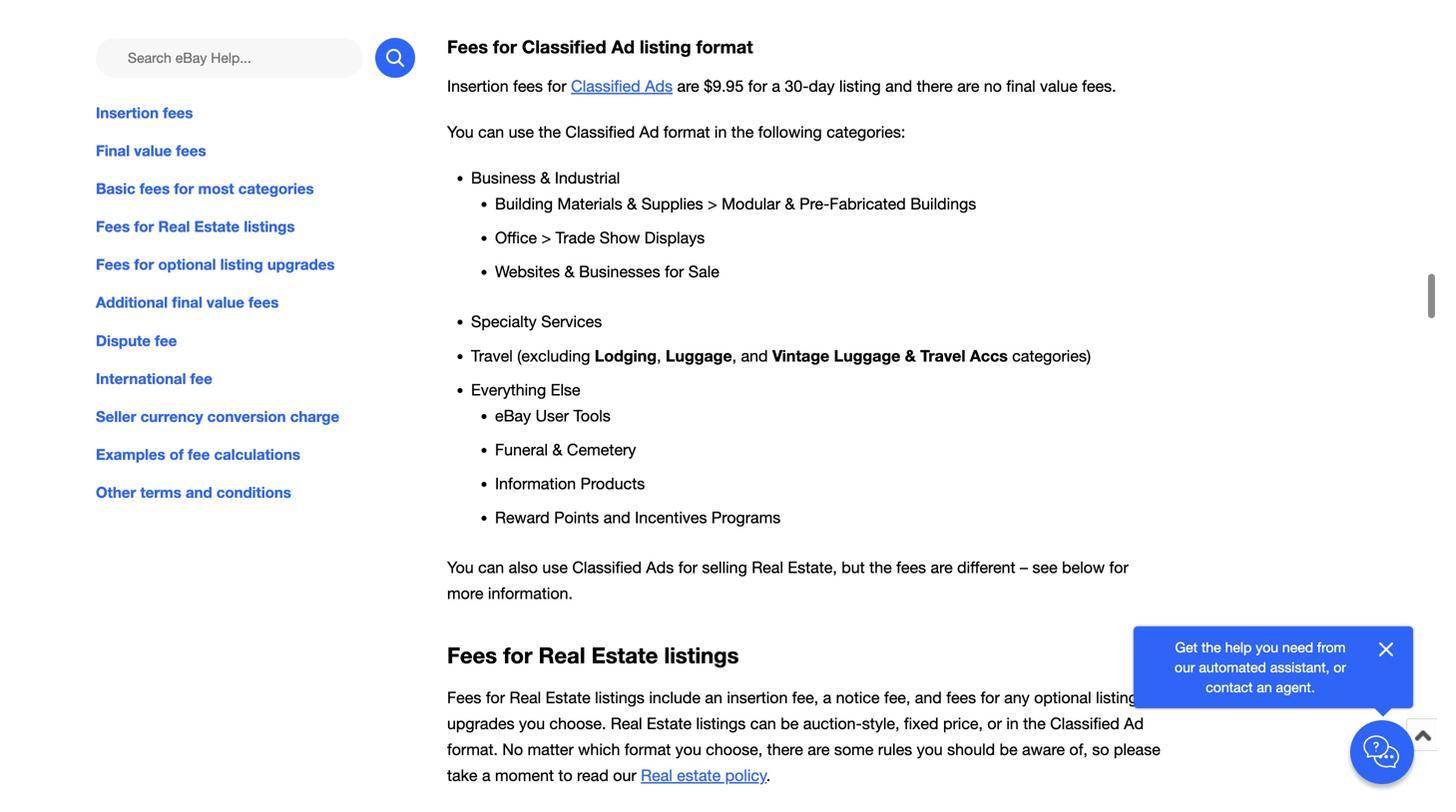 Task type: describe. For each thing, give the bounding box(es) containing it.
show
[[600, 229, 640, 247]]

2 , from the left
[[732, 347, 737, 365]]

information
[[495, 475, 576, 493]]

currency
[[140, 408, 203, 426]]

office > trade show displays
[[495, 229, 705, 247]]

or inside "get the help you need from our automated assistant, or contact an agent."
[[1334, 659, 1347, 676]]

listing up classified ads link
[[640, 36, 691, 58]]

0 vertical spatial there
[[917, 77, 953, 95]]

fixed
[[904, 715, 939, 733]]

to
[[558, 767, 573, 785]]

format.
[[447, 741, 498, 759]]

30-
[[785, 77, 809, 95]]

estate up choose.
[[546, 689, 591, 707]]

seller
[[96, 408, 136, 426]]

accs
[[970, 346, 1008, 365]]

you inside "get the help you need from our automated assistant, or contact an agent."
[[1256, 639, 1279, 656]]

and down products
[[604, 509, 631, 527]]

real down "information."
[[539, 642, 585, 669]]

reward points and incentives programs
[[495, 509, 781, 527]]

policy
[[725, 767, 767, 785]]

lodging
[[595, 346, 657, 365]]

see
[[1033, 558, 1058, 577]]

real up no
[[510, 689, 541, 707]]

need
[[1283, 639, 1314, 656]]

dispute
[[96, 332, 151, 350]]

conditions
[[216, 484, 291, 502]]

automated
[[1199, 659, 1267, 676]]

categories:
[[827, 123, 906, 141]]

examples of fee calculations
[[96, 446, 300, 464]]

you can use the classified ad format in the following categories:
[[447, 123, 906, 141]]

ads inside "you can also use classified ads for selling real estate, but the fees are different – see below for more information."
[[646, 558, 674, 577]]

building
[[495, 195, 553, 213]]

insertion fees for classified ads are $9.95 for a 30-day listing and there are no final value fees.
[[447, 77, 1117, 95]]

and up categories:
[[886, 77, 913, 95]]

office
[[495, 229, 537, 247]]

vintage
[[773, 346, 830, 365]]

an inside fees for real estate listings include an insertion fee, a notice fee, and fees for any optional listing upgrades you choose. real estate listings can be auction-style, fixed price, or in the classified ad format. no matter which format you choose, there are some rules you should be aware of, so please take a moment to read our
[[705, 689, 723, 707]]

travel inside 'travel (excluding lodging , luggage , and vintage luggage & travel accs categories)'
[[471, 347, 513, 365]]

so
[[1092, 741, 1110, 759]]

but
[[842, 558, 865, 577]]

fees down final value fees at the top left of the page
[[140, 180, 170, 198]]

you can also use classified ads for selling real estate, but the fees are different – see below for more information.
[[447, 558, 1129, 603]]

fees inside "you can also use classified ads for selling real estate, but the fees are different – see below for more information."
[[897, 558, 926, 577]]

funeral & cemetery
[[495, 441, 636, 459]]

0 horizontal spatial use
[[509, 123, 534, 141]]

funeral
[[495, 441, 548, 459]]

can for also
[[478, 558, 504, 577]]

services
[[541, 312, 602, 331]]

buildings
[[911, 195, 977, 213]]

2 horizontal spatial a
[[823, 689, 832, 707]]

trade
[[556, 229, 595, 247]]

classified down fees for classified ad listing format
[[571, 77, 641, 95]]

calculations
[[214, 446, 300, 464]]

you up estate on the bottom of the page
[[676, 741, 702, 759]]

1 horizontal spatial be
[[1000, 741, 1018, 759]]

sale
[[689, 262, 720, 281]]

listings down categories
[[244, 218, 295, 236]]

matter
[[528, 741, 574, 759]]

ad inside fees for real estate listings include an insertion fee, a notice fee, and fees for any optional listing upgrades you choose. real estate listings can be auction-style, fixed price, or in the classified ad format. no matter which format you choose, there are some rules you should be aware of, so please take a moment to read our
[[1124, 715, 1144, 733]]

1 horizontal spatial >
[[708, 195, 717, 213]]

else
[[551, 381, 581, 399]]

you up the matter
[[519, 715, 545, 733]]

dispute fee link
[[96, 330, 415, 352]]

classified inside "you can also use classified ads for selling real estate, but the fees are different – see below for more information."
[[572, 558, 642, 577]]

help
[[1225, 639, 1252, 656]]

of,
[[1070, 741, 1088, 759]]

and inside fees for real estate listings include an insertion fee, a notice fee, and fees for any optional listing upgrades you choose. real estate listings can be auction-style, fixed price, or in the classified ad format. no matter which format you choose, there are some rules you should be aware of, so please take a moment to read our
[[915, 689, 942, 707]]

listings up choose.
[[595, 689, 645, 707]]

most
[[198, 180, 234, 198]]

different
[[957, 558, 1016, 577]]

fees up final value fees at the top left of the page
[[163, 104, 193, 122]]

international fee link
[[96, 368, 415, 390]]

& left pre-
[[785, 195, 795, 213]]

0 horizontal spatial fees for real estate listings
[[96, 218, 295, 236]]

and inside 'link'
[[186, 484, 212, 502]]

you for you can use the classified ad format in the following categories:
[[447, 123, 474, 141]]

examples
[[96, 446, 165, 464]]

also
[[509, 558, 538, 577]]

0 horizontal spatial optional
[[158, 256, 216, 274]]

reward
[[495, 509, 550, 527]]

real up the which
[[611, 715, 642, 733]]

pre-
[[800, 195, 830, 213]]

fees up "basic fees for most categories"
[[176, 142, 206, 160]]

choose,
[[706, 741, 763, 759]]

or inside fees for real estate listings include an insertion fee, a notice fee, and fees for any optional listing upgrades you choose. real estate listings can be auction-style, fixed price, or in the classified ad format. no matter which format you choose, there are some rules you should be aware of, so please take a moment to read our
[[988, 715, 1002, 733]]

the left following
[[731, 123, 754, 141]]

supplies
[[642, 195, 703, 213]]

classified inside fees for real estate listings include an insertion fee, a notice fee, and fees for any optional listing upgrades you choose. real estate listings can be auction-style, fixed price, or in the classified ad format. no matter which format you choose, there are some rules you should be aware of, so please take a moment to read our
[[1050, 715, 1120, 733]]

classified up classified ads link
[[522, 36, 607, 58]]

fees for optional listing upgrades link
[[96, 254, 415, 276]]

use inside "you can also use classified ads for selling real estate, but the fees are different – see below for more information."
[[542, 558, 568, 577]]

0 vertical spatial ads
[[645, 77, 673, 95]]

travel (excluding lodging , luggage , and vintage luggage & travel accs categories)
[[471, 346, 1091, 365]]

estate
[[677, 767, 721, 785]]

specialty services
[[471, 312, 602, 331]]

an inside "get the help you need from our automated assistant, or contact an agent."
[[1257, 679, 1272, 696]]

our inside "get the help you need from our automated assistant, or contact an agent."
[[1175, 659, 1195, 676]]

1 horizontal spatial ad
[[639, 123, 659, 141]]

final
[[96, 142, 130, 160]]

0 horizontal spatial final
[[172, 294, 203, 312]]

estate down most
[[194, 218, 240, 236]]

incentives
[[635, 509, 707, 527]]

information.
[[488, 584, 573, 603]]

fees down fees for classified ad listing format
[[513, 77, 543, 95]]

specialty
[[471, 312, 537, 331]]

no
[[984, 77, 1002, 95]]

0 vertical spatial in
[[715, 123, 727, 141]]

1 luggage from the left
[[666, 346, 732, 365]]

& left accs
[[905, 346, 916, 365]]

.
[[767, 767, 771, 785]]

fees for real estate listings link
[[96, 216, 415, 238]]

moment
[[495, 767, 554, 785]]

upgrades inside fees for real estate listings include an insertion fee, a notice fee, and fees for any optional listing upgrades you choose. real estate listings can be auction-style, fixed price, or in the classified ad format. no matter which format you choose, there are some rules you should be aware of, so please take a moment to read our
[[447, 715, 515, 733]]

other terms and conditions link
[[96, 482, 415, 504]]

no
[[503, 741, 523, 759]]

business & industrial
[[471, 169, 620, 187]]

from
[[1318, 639, 1346, 656]]

final value fees link
[[96, 140, 415, 162]]

1 fee, from the left
[[792, 689, 819, 707]]

ebay user tools
[[495, 407, 611, 425]]

2 horizontal spatial value
[[1040, 77, 1078, 95]]

final value fees
[[96, 142, 206, 160]]

upgrades inside fees for optional listing upgrades link
[[267, 256, 335, 274]]

2 luggage from the left
[[834, 346, 901, 365]]

businesses
[[579, 262, 660, 281]]

programs
[[712, 509, 781, 527]]

1 horizontal spatial travel
[[920, 346, 966, 365]]

style,
[[862, 715, 900, 733]]



Task type: vqa. For each thing, say whether or not it's contained in the screenshot.
so
yes



Task type: locate. For each thing, give the bounding box(es) containing it.
real inside "you can also use classified ads for selling real estate, but the fees are different – see below for more information."
[[752, 558, 783, 577]]

–
[[1020, 558, 1028, 577]]

the up aware
[[1023, 715, 1046, 733]]

fees for optional listing upgrades
[[96, 256, 335, 274]]

use right also
[[542, 558, 568, 577]]

industrial
[[555, 169, 620, 187]]

ads
[[645, 77, 673, 95], [646, 558, 674, 577]]

conversion
[[207, 408, 286, 426]]

can inside "you can also use classified ads for selling real estate, but the fees are different – see below for more information."
[[478, 558, 504, 577]]

0 vertical spatial value
[[1040, 77, 1078, 95]]

points
[[554, 509, 599, 527]]

> left trade
[[542, 229, 551, 247]]

0 horizontal spatial or
[[988, 715, 1002, 733]]

ads up you can use the classified ad format in the following categories:
[[645, 77, 673, 95]]

are inside fees for real estate listings include an insertion fee, a notice fee, and fees for any optional listing upgrades you choose. real estate listings can be auction-style, fixed price, or in the classified ad format. no matter which format you choose, there are some rules you should be aware of, so please take a moment to read our
[[808, 741, 830, 759]]

fees for real estate listings up choose.
[[447, 642, 739, 669]]

format up $9.95
[[696, 36, 753, 58]]

a right "take"
[[482, 767, 491, 785]]

1 horizontal spatial use
[[542, 558, 568, 577]]

information products
[[495, 475, 645, 493]]

modular
[[722, 195, 781, 213]]

use up business
[[509, 123, 534, 141]]

the inside "you can also use classified ads for selling real estate, but the fees are different – see below for more information."
[[870, 558, 892, 577]]

fee up international fee
[[155, 332, 177, 350]]

fees inside fees for real estate listings include an insertion fee, a notice fee, and fees for any optional listing upgrades you choose. real estate listings can be auction-style, fixed price, or in the classified ad format. no matter which format you choose, there are some rules you should be aware of, so please take a moment to read our
[[447, 689, 482, 707]]

and left vintage
[[741, 347, 768, 365]]

fee inside examples of fee calculations link
[[188, 446, 210, 464]]

tools
[[573, 407, 611, 425]]

our inside fees for real estate listings include an insertion fee, a notice fee, and fees for any optional listing upgrades you choose. real estate listings can be auction-style, fixed price, or in the classified ad format. no matter which format you choose, there are some rules you should be aware of, so please take a moment to read our
[[613, 767, 637, 785]]

0 vertical spatial insertion
[[447, 77, 509, 95]]

0 horizontal spatial fee,
[[792, 689, 819, 707]]

seller currency conversion charge link
[[96, 406, 415, 428]]

or down the from
[[1334, 659, 1347, 676]]

0 horizontal spatial there
[[767, 741, 803, 759]]

1 , from the left
[[657, 347, 661, 365]]

fees for classified ad listing format
[[447, 36, 753, 58]]

1 vertical spatial can
[[478, 558, 504, 577]]

are left no
[[957, 77, 980, 95]]

an
[[1257, 679, 1272, 696], [705, 689, 723, 707]]

value left fees.
[[1040, 77, 1078, 95]]

are left the different
[[931, 558, 953, 577]]

you right help
[[1256, 639, 1279, 656]]

you up more
[[447, 558, 474, 577]]

0 vertical spatial or
[[1334, 659, 1347, 676]]

additional final value fees link
[[96, 292, 415, 314]]

1 horizontal spatial insertion
[[447, 77, 509, 95]]

1 vertical spatial format
[[664, 123, 710, 141]]

auction-
[[803, 715, 862, 733]]

aware
[[1022, 741, 1065, 759]]

upgrades up format. at bottom left
[[447, 715, 515, 733]]

optional up additional final value fees
[[158, 256, 216, 274]]

international fee
[[96, 370, 213, 388]]

0 horizontal spatial insertion
[[96, 104, 159, 122]]

fees right but on the right
[[897, 558, 926, 577]]

0 vertical spatial fee
[[155, 332, 177, 350]]

1 vertical spatial fee
[[190, 370, 213, 388]]

dispute fee
[[96, 332, 177, 350]]

2 vertical spatial value
[[207, 294, 244, 312]]

fee right of
[[188, 446, 210, 464]]

1 horizontal spatial our
[[1175, 659, 1195, 676]]

optional inside fees for real estate listings include an insertion fee, a notice fee, and fees for any optional listing upgrades you choose. real estate listings can be auction-style, fixed price, or in the classified ad format. no matter which format you choose, there are some rules you should be aware of, so please take a moment to read our
[[1034, 689, 1092, 707]]

fees
[[447, 36, 488, 58], [96, 218, 130, 236], [96, 256, 130, 274], [447, 642, 497, 669], [447, 689, 482, 707]]

upgrades
[[267, 256, 335, 274], [447, 715, 515, 733]]

, left vintage
[[732, 347, 737, 365]]

final right no
[[1007, 77, 1036, 95]]

0 vertical spatial fees for real estate listings
[[96, 218, 295, 236]]

1 horizontal spatial value
[[207, 294, 244, 312]]

real
[[158, 218, 190, 236], [752, 558, 783, 577], [539, 642, 585, 669], [510, 689, 541, 707], [611, 715, 642, 733], [641, 767, 673, 785]]

0 vertical spatial upgrades
[[267, 256, 335, 274]]

0 horizontal spatial an
[[705, 689, 723, 707]]

listing up "so"
[[1096, 689, 1138, 707]]

choose.
[[550, 715, 606, 733]]

2 horizontal spatial ad
[[1124, 715, 1144, 733]]

optional right any
[[1034, 689, 1092, 707]]

insertion fees
[[96, 104, 193, 122]]

1 vertical spatial ad
[[639, 123, 659, 141]]

& up show
[[627, 195, 637, 213]]

fees for real estate listings include an insertion fee, a notice fee, and fees for any optional listing upgrades you choose. real estate listings can be auction-style, fixed price, or in the classified ad format. no matter which format you choose, there are some rules you should be aware of, so please take a moment to read our
[[447, 689, 1161, 785]]

, down businesses
[[657, 347, 661, 365]]

0 horizontal spatial a
[[482, 767, 491, 785]]

or
[[1334, 659, 1347, 676], [988, 715, 1002, 733]]

basic
[[96, 180, 135, 198]]

$9.95
[[704, 77, 744, 95]]

everything
[[471, 381, 546, 399]]

price,
[[943, 715, 983, 733]]

you up business
[[447, 123, 474, 141]]

real estate policy .
[[641, 767, 771, 785]]

listing down "fees for real estate listings" link
[[220, 256, 263, 274]]

fees.
[[1082, 77, 1117, 95]]

user
[[536, 407, 569, 425]]

use
[[509, 123, 534, 141], [542, 558, 568, 577]]

fee up seller currency conversion charge
[[190, 370, 213, 388]]

0 vertical spatial >
[[708, 195, 717, 213]]

in down any
[[1007, 715, 1019, 733]]

more
[[447, 584, 484, 603]]

0 horizontal spatial be
[[781, 715, 799, 733]]

& down ebay user tools
[[552, 441, 563, 459]]

luggage right the lodging
[[666, 346, 732, 365]]

be down insertion
[[781, 715, 799, 733]]

cemetery
[[567, 441, 636, 459]]

0 horizontal spatial our
[[613, 767, 637, 785]]

estate up 'include'
[[592, 642, 658, 669]]

2 you from the top
[[447, 558, 474, 577]]

real down "basic fees for most categories"
[[158, 218, 190, 236]]

should
[[947, 741, 995, 759]]

1 horizontal spatial luggage
[[834, 346, 901, 365]]

ad down classified ads link
[[639, 123, 659, 141]]

fees up price,
[[947, 689, 976, 707]]

0 vertical spatial optional
[[158, 256, 216, 274]]

1 vertical spatial final
[[172, 294, 203, 312]]

1 horizontal spatial final
[[1007, 77, 1036, 95]]

there
[[917, 77, 953, 95], [767, 741, 803, 759]]

get
[[1175, 639, 1198, 656]]

value down insertion fees
[[134, 142, 172, 160]]

can inside fees for real estate listings include an insertion fee, a notice fee, and fees for any optional listing upgrades you choose. real estate listings can be auction-style, fixed price, or in the classified ad format. no matter which format you choose, there are some rules you should be aware of, so please take a moment to read our
[[750, 715, 776, 733]]

get the help you need from our automated assistant, or contact an agent. tooltip
[[1166, 638, 1356, 698]]

0 horizontal spatial upgrades
[[267, 256, 335, 274]]

in inside fees for real estate listings include an insertion fee, a notice fee, and fees for any optional listing upgrades you choose. real estate listings can be auction-style, fixed price, or in the classified ad format. no matter which format you choose, there are some rules you should be aware of, so please take a moment to read our
[[1007, 715, 1019, 733]]

the up business & industrial
[[539, 123, 561, 141]]

,
[[657, 347, 661, 365], [732, 347, 737, 365]]

0 horizontal spatial luggage
[[666, 346, 732, 365]]

can left also
[[478, 558, 504, 577]]

1 horizontal spatial an
[[1257, 679, 1272, 696]]

0 vertical spatial our
[[1175, 659, 1195, 676]]

insertion up business
[[447, 77, 509, 95]]

read
[[577, 767, 609, 785]]

websites & businesses for sale
[[495, 262, 720, 281]]

0 vertical spatial ad
[[612, 36, 635, 58]]

additional final value fees
[[96, 294, 279, 312]]

listing inside fees for real estate listings include an insertion fee, a notice fee, and fees for any optional listing upgrades you choose. real estate listings can be auction-style, fixed price, or in the classified ad format. no matter which format you choose, there are some rules you should be aware of, so please take a moment to read our
[[1096, 689, 1138, 707]]

Search eBay Help... text field
[[96, 38, 363, 78]]

you down fixed
[[917, 741, 943, 759]]

2 vertical spatial fee
[[188, 446, 210, 464]]

1 vertical spatial in
[[1007, 715, 1019, 733]]

there up .
[[767, 741, 803, 759]]

are inside "you can also use classified ads for selling real estate, but the fees are different – see below for more information."
[[931, 558, 953, 577]]

you inside "you can also use classified ads for selling real estate, but the fees are different – see below for more information."
[[447, 558, 474, 577]]

notice
[[836, 689, 880, 707]]

you
[[1256, 639, 1279, 656], [519, 715, 545, 733], [676, 741, 702, 759], [917, 741, 943, 759]]

you for you can also use classified ads for selling real estate, but the fees are different – see below for more information.
[[447, 558, 474, 577]]

1 horizontal spatial or
[[1334, 659, 1347, 676]]

1 horizontal spatial upgrades
[[447, 715, 515, 733]]

which
[[578, 741, 620, 759]]

fees
[[513, 77, 543, 95], [163, 104, 193, 122], [176, 142, 206, 160], [140, 180, 170, 198], [249, 294, 279, 312], [897, 558, 926, 577], [947, 689, 976, 707]]

fee for international fee
[[190, 370, 213, 388]]

format right the which
[[625, 741, 671, 759]]

0 vertical spatial use
[[509, 123, 534, 141]]

fees for real estate listings
[[96, 218, 295, 236], [447, 642, 739, 669]]

0 vertical spatial you
[[447, 123, 474, 141]]

2 vertical spatial a
[[482, 767, 491, 785]]

day
[[809, 77, 835, 95]]

an right 'include'
[[705, 689, 723, 707]]

following
[[758, 123, 822, 141]]

the right get
[[1202, 639, 1222, 656]]

selling
[[702, 558, 747, 577]]

0 horizontal spatial ad
[[612, 36, 635, 58]]

fee for dispute fee
[[155, 332, 177, 350]]

0 horizontal spatial in
[[715, 123, 727, 141]]

insertion for insertion fees
[[96, 104, 159, 122]]

0 horizontal spatial ,
[[657, 347, 661, 365]]

2 vertical spatial format
[[625, 741, 671, 759]]

can
[[478, 123, 504, 141], [478, 558, 504, 577], [750, 715, 776, 733]]

estate down 'include'
[[647, 715, 692, 733]]

0 vertical spatial a
[[772, 77, 781, 95]]

insertion
[[727, 689, 788, 707]]

our right "read"
[[613, 767, 637, 785]]

fees down fees for optional listing upgrades link
[[249, 294, 279, 312]]

value down fees for optional listing upgrades
[[207, 294, 244, 312]]

there inside fees for real estate listings include an insertion fee, a notice fee, and fees for any optional listing upgrades you choose. real estate listings can be auction-style, fixed price, or in the classified ad format. no matter which format you choose, there are some rules you should be aware of, so please take a moment to read our
[[767, 741, 803, 759]]

0 horizontal spatial value
[[134, 142, 172, 160]]

travel left accs
[[920, 346, 966, 365]]

1 vertical spatial ads
[[646, 558, 674, 577]]

listings
[[244, 218, 295, 236], [664, 642, 739, 669], [595, 689, 645, 707], [696, 715, 746, 733]]

below
[[1062, 558, 1105, 577]]

a left 30-
[[772, 77, 781, 95]]

the inside "get the help you need from our automated assistant, or contact an agent."
[[1202, 639, 1222, 656]]

1 vertical spatial a
[[823, 689, 832, 707]]

1 vertical spatial upgrades
[[447, 715, 515, 733]]

1 horizontal spatial optional
[[1034, 689, 1092, 707]]

fee inside international fee link
[[190, 370, 213, 388]]

ad up please
[[1124, 715, 1144, 733]]

1 horizontal spatial fee,
[[884, 689, 911, 707]]

1 vertical spatial you
[[447, 558, 474, 577]]

assistant,
[[1270, 659, 1330, 676]]

and up fixed
[[915, 689, 942, 707]]

fee inside dispute fee link
[[155, 332, 177, 350]]

estate,
[[788, 558, 837, 577]]

0 vertical spatial format
[[696, 36, 753, 58]]

1 vertical spatial optional
[[1034, 689, 1092, 707]]

the right but on the right
[[870, 558, 892, 577]]

examples of fee calculations link
[[96, 444, 415, 466]]

final down fees for optional listing upgrades
[[172, 294, 203, 312]]

1 vertical spatial insertion
[[96, 104, 159, 122]]

& down trade
[[565, 262, 575, 281]]

fees for real estate listings down "basic fees for most categories"
[[96, 218, 295, 236]]

listings up 'include'
[[664, 642, 739, 669]]

are left $9.95
[[677, 77, 699, 95]]

1 vertical spatial or
[[988, 715, 1002, 733]]

classified up industrial
[[566, 123, 635, 141]]

everything else
[[471, 381, 581, 399]]

travel
[[920, 346, 966, 365], [471, 347, 513, 365]]

you
[[447, 123, 474, 141], [447, 558, 474, 577]]

1 horizontal spatial a
[[772, 77, 781, 95]]

insertion for insertion fees for classified ads are $9.95 for a 30-day listing and there are no final value fees.
[[447, 77, 509, 95]]

1 horizontal spatial ,
[[732, 347, 737, 365]]

0 vertical spatial final
[[1007, 77, 1036, 95]]

0 horizontal spatial travel
[[471, 347, 513, 365]]

agent.
[[1276, 679, 1315, 696]]

classified down points
[[572, 558, 642, 577]]

and inside 'travel (excluding lodging , luggage , and vintage luggage & travel accs categories)'
[[741, 347, 768, 365]]

of
[[170, 446, 184, 464]]

in down $9.95
[[715, 123, 727, 141]]

fee, up style, at the right bottom
[[884, 689, 911, 707]]

1 vertical spatial value
[[134, 142, 172, 160]]

materials
[[558, 195, 623, 213]]

get the help you need from our automated assistant, or contact an agent.
[[1175, 639, 1347, 696]]

1 vertical spatial our
[[613, 767, 637, 785]]

0 horizontal spatial >
[[542, 229, 551, 247]]

1 vertical spatial >
[[542, 229, 551, 247]]

building materials & supplies > modular & pre-fabricated buildings
[[495, 195, 977, 213]]

travel down specialty on the top
[[471, 347, 513, 365]]

format
[[696, 36, 753, 58], [664, 123, 710, 141], [625, 741, 671, 759]]

2 fee, from the left
[[884, 689, 911, 707]]

be left aware
[[1000, 741, 1018, 759]]

> left modular
[[708, 195, 717, 213]]

fees inside fees for real estate listings include an insertion fee, a notice fee, and fees for any optional listing upgrades you choose. real estate listings can be auction-style, fixed price, or in the classified ad format. no matter which format you choose, there are some rules you should be aware of, so please take a moment to read our
[[947, 689, 976, 707]]

1 horizontal spatial there
[[917, 77, 953, 95]]

1 vertical spatial use
[[542, 558, 568, 577]]

basic fees for most categories link
[[96, 178, 415, 200]]

there left no
[[917, 77, 953, 95]]

charge
[[290, 408, 339, 426]]

classified up of,
[[1050, 715, 1120, 733]]

categories)
[[1012, 347, 1091, 365]]

& up building
[[540, 169, 550, 187]]

0 vertical spatial be
[[781, 715, 799, 733]]

1 horizontal spatial in
[[1007, 715, 1019, 733]]

can for use
[[478, 123, 504, 141]]

are down auction-
[[808, 741, 830, 759]]

websites
[[495, 262, 560, 281]]

luggage right vintage
[[834, 346, 901, 365]]

1 vertical spatial there
[[767, 741, 803, 759]]

format inside fees for real estate listings include an insertion fee, a notice fee, and fees for any optional listing upgrades you choose. real estate listings can be auction-style, fixed price, or in the classified ad format. no matter which format you choose, there are some rules you should be aware of, so please take a moment to read our
[[625, 741, 671, 759]]

other terms and conditions
[[96, 484, 291, 502]]

listings up choose, on the bottom of the page
[[696, 715, 746, 733]]

1 vertical spatial be
[[1000, 741, 1018, 759]]

2 vertical spatial ad
[[1124, 715, 1144, 733]]

1 vertical spatial fees for real estate listings
[[447, 642, 739, 669]]

an left agent.
[[1257, 679, 1272, 696]]

insertion up final
[[96, 104, 159, 122]]

1 you from the top
[[447, 123, 474, 141]]

or right price,
[[988, 715, 1002, 733]]

real left estate on the bottom of the page
[[641, 767, 673, 785]]

listing right 'day'
[[839, 77, 881, 95]]

2 vertical spatial can
[[750, 715, 776, 733]]

ads down incentives
[[646, 558, 674, 577]]

0 vertical spatial can
[[478, 123, 504, 141]]

1 horizontal spatial fees for real estate listings
[[447, 642, 739, 669]]

and down examples of fee calculations
[[186, 484, 212, 502]]

insertion fees link
[[96, 102, 415, 124]]

fee, up auction-
[[792, 689, 819, 707]]

other
[[96, 484, 136, 502]]

the inside fees for real estate listings include an insertion fee, a notice fee, and fees for any optional listing upgrades you choose. real estate listings can be auction-style, fixed price, or in the classified ad format. no matter which format you choose, there are some rules you should be aware of, so please take a moment to read our
[[1023, 715, 1046, 733]]

classified ads link
[[571, 77, 673, 95]]



